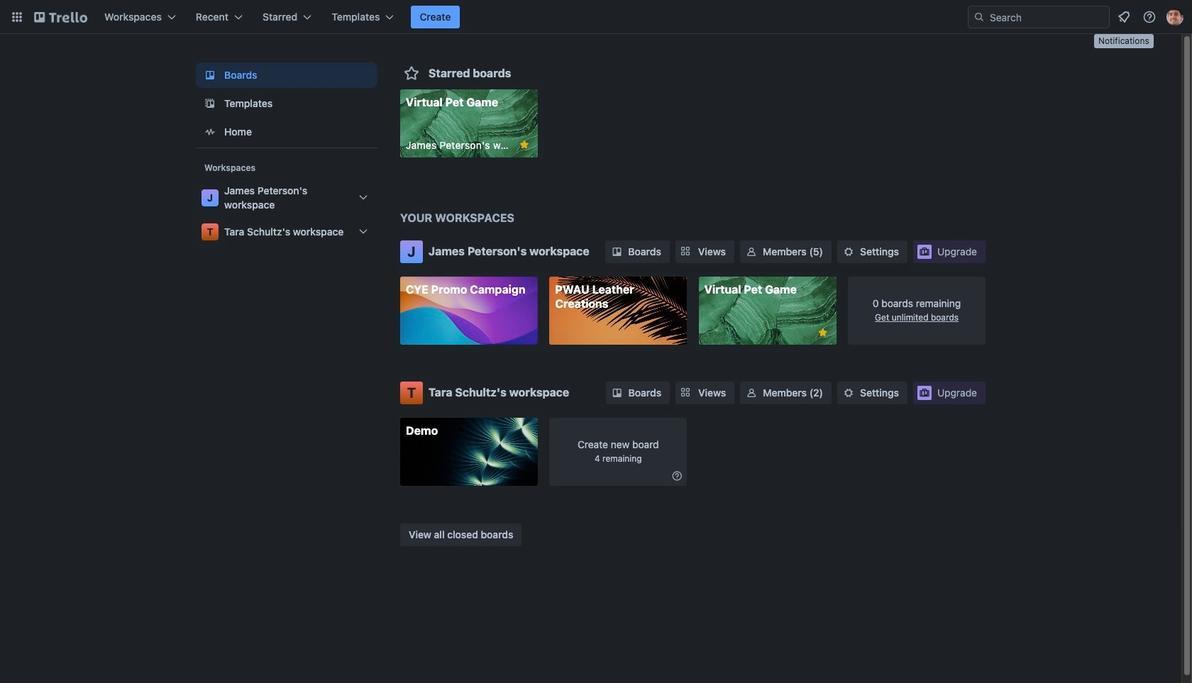 Task type: locate. For each thing, give the bounding box(es) containing it.
Search field
[[985, 7, 1109, 27]]

back to home image
[[34, 6, 87, 28]]

sm image
[[610, 244, 624, 259], [842, 244, 856, 259], [610, 386, 624, 400], [745, 386, 759, 400], [842, 386, 856, 400], [670, 469, 684, 483]]

tooltip
[[1094, 34, 1154, 48]]

0 notifications image
[[1115, 9, 1132, 26]]

template board image
[[202, 95, 219, 112]]

home image
[[202, 123, 219, 140]]



Task type: vqa. For each thing, say whether or not it's contained in the screenshot.
work
no



Task type: describe. For each thing, give the bounding box(es) containing it.
open information menu image
[[1142, 10, 1157, 24]]

sm image
[[744, 244, 759, 259]]

board image
[[202, 67, 219, 84]]

click to unstar this board. it will be removed from your starred list. image
[[518, 138, 531, 151]]

james peterson (jamespeterson93) image
[[1167, 9, 1184, 26]]

primary element
[[0, 0, 1192, 34]]

search image
[[974, 11, 985, 23]]



